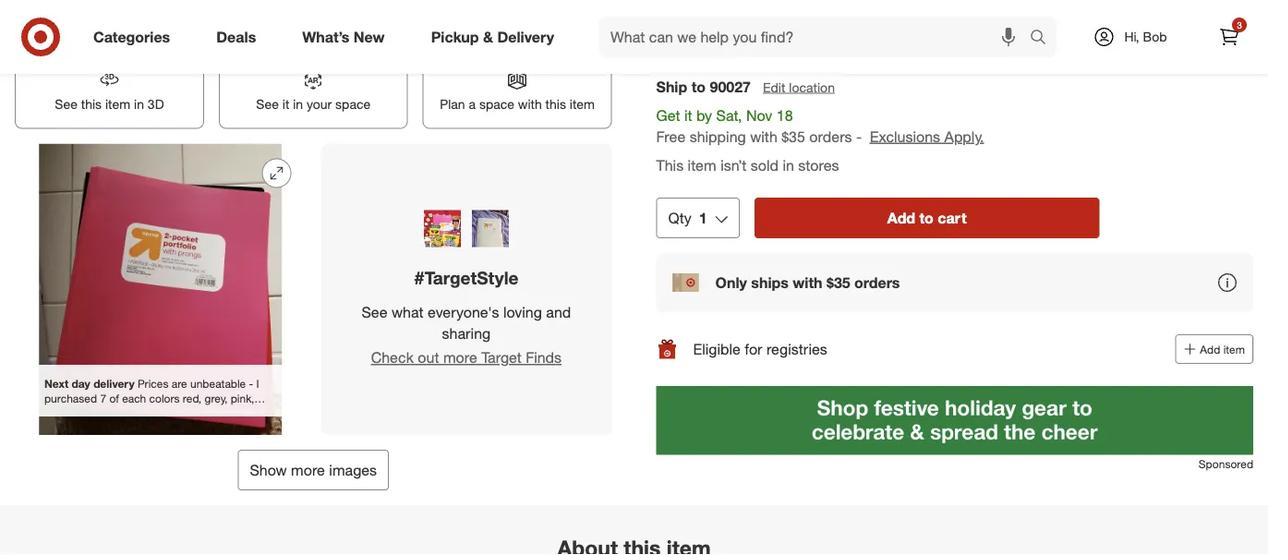 Task type: vqa. For each thing, say whether or not it's contained in the screenshot.
Add to cart
yes



Task type: locate. For each thing, give the bounding box(es) containing it.
sold
[[751, 156, 779, 174]]

add inside add item button
[[1201, 343, 1221, 356]]

90027
[[710, 78, 751, 96]]

1 vertical spatial orders
[[855, 274, 900, 292]]

item
[[105, 96, 130, 112], [570, 96, 595, 112], [688, 156, 717, 174], [1224, 343, 1246, 356]]

apply.
[[945, 128, 984, 146]]

1 horizontal spatial space
[[479, 96, 515, 112]]

edit location button
[[762, 77, 836, 98]]

edit location
[[763, 79, 835, 95]]

&
[[483, 28, 493, 46]]

add inside "add to cart" "button"
[[888, 209, 916, 227]]

in left your
[[293, 96, 303, 112]]

see for see what everyone's loving and sharing check out more target finds
[[362, 303, 388, 321]]

with inside button
[[793, 274, 823, 292]]

1 vertical spatial add
[[1201, 343, 1221, 356]]

categories link
[[78, 17, 193, 57]]

more inside see what everyone's loving and sharing check out more target finds
[[443, 349, 477, 367]]

day
[[72, 376, 90, 390]]

$35 inside get it by sat, nov 18 free shipping with $35 orders - exclusions apply.
[[782, 128, 806, 146]]

space right a
[[479, 96, 515, 112]]

with right a
[[518, 96, 542, 112]]

0 horizontal spatial it
[[283, 96, 290, 112]]

ships
[[751, 274, 789, 292]]

see left 3d at the left top of page
[[55, 96, 78, 112]]

what
[[392, 303, 424, 321]]

3d
[[148, 96, 164, 112]]

in left 3d at the left top of page
[[134, 96, 144, 112]]

image gallery element
[[15, 0, 612, 490]]

to inside "button"
[[920, 209, 934, 227]]

1 horizontal spatial see
[[256, 96, 279, 112]]

0 vertical spatial to
[[692, 78, 706, 96]]

add
[[888, 209, 916, 227], [1201, 343, 1221, 356]]

0 horizontal spatial to
[[692, 78, 706, 96]]

this down delivery
[[546, 96, 566, 112]]

0 vertical spatial $35
[[782, 128, 806, 146]]

3
[[1237, 19, 1243, 30]]

next
[[44, 376, 68, 390]]

$35 down the 18 on the right of page
[[782, 128, 806, 146]]

1 horizontal spatial it
[[685, 106, 693, 124]]

#targetstyle preview 2 image
[[472, 210, 509, 247]]

#targetstyle preview 1 image
[[424, 210, 461, 247]]

space
[[336, 96, 371, 112], [479, 96, 515, 112]]

#targetstyle
[[414, 267, 519, 289]]

nov
[[747, 106, 773, 124]]

it left your
[[283, 96, 290, 112]]

registries
[[767, 340, 828, 358]]

0 horizontal spatial see
[[55, 96, 78, 112]]

0 vertical spatial add
[[888, 209, 916, 227]]

see
[[55, 96, 78, 112], [256, 96, 279, 112], [362, 303, 388, 321]]

1 horizontal spatial this
[[546, 96, 566, 112]]

0 horizontal spatial with
[[518, 96, 542, 112]]

2 vertical spatial with
[[793, 274, 823, 292]]

photo from next day delivery, 6 of 9 image
[[15, 144, 306, 435]]

1 horizontal spatial to
[[920, 209, 934, 227]]

0 horizontal spatial in
[[134, 96, 144, 112]]

0 horizontal spatial more
[[291, 461, 325, 479]]

see inside "button"
[[55, 96, 78, 112]]

location
[[789, 79, 835, 95]]

to left cart
[[920, 209, 934, 227]]

2 horizontal spatial see
[[362, 303, 388, 321]]

with down nov
[[750, 128, 778, 146]]

space right your
[[336, 96, 371, 112]]

hi,
[[1125, 29, 1140, 45]]

hi, bob
[[1125, 29, 1167, 45]]

1 horizontal spatial with
[[750, 128, 778, 146]]

with right ships
[[793, 274, 823, 292]]

delivery
[[497, 28, 554, 46]]

1 horizontal spatial in
[[293, 96, 303, 112]]

in right sold
[[783, 156, 794, 174]]

this
[[81, 96, 102, 112], [546, 96, 566, 112]]

this inside button
[[546, 96, 566, 112]]

target
[[482, 349, 522, 367]]

deals link
[[201, 17, 279, 57]]

see left 'what'
[[362, 303, 388, 321]]

see this item in 3d
[[55, 96, 164, 112]]

see inside button
[[256, 96, 279, 112]]

0 vertical spatial with
[[518, 96, 542, 112]]

0 horizontal spatial $35
[[782, 128, 806, 146]]

it
[[283, 96, 290, 112], [685, 106, 693, 124]]

out
[[418, 349, 439, 367]]

0 vertical spatial more
[[443, 349, 477, 367]]

orders
[[810, 128, 852, 146], [855, 274, 900, 292]]

it left by
[[685, 106, 693, 124]]

it inside see it in your space button
[[283, 96, 290, 112]]

orders down "add to cart" "button" on the right top
[[855, 274, 900, 292]]

more down sharing at left bottom
[[443, 349, 477, 367]]

1 vertical spatial with
[[750, 128, 778, 146]]

$35
[[782, 128, 806, 146], [827, 274, 851, 292]]

1 space from the left
[[336, 96, 371, 112]]

this left 3d at the left top of page
[[81, 96, 102, 112]]

this inside "button"
[[81, 96, 102, 112]]

see what everyone's loving and sharing check out more target finds
[[362, 303, 571, 367]]

by
[[697, 106, 712, 124]]

to
[[692, 78, 706, 96], [920, 209, 934, 227]]

plan
[[440, 96, 465, 112]]

1 vertical spatial to
[[920, 209, 934, 227]]

1 vertical spatial more
[[291, 461, 325, 479]]

0 horizontal spatial add
[[888, 209, 916, 227]]

see it in your space
[[256, 96, 371, 112]]

more right show
[[291, 461, 325, 479]]

1 this from the left
[[81, 96, 102, 112]]

blue image
[[707, 0, 746, 30]]

1 horizontal spatial add
[[1201, 343, 1221, 356]]

2 this from the left
[[546, 96, 566, 112]]

1 horizontal spatial $35
[[827, 274, 851, 292]]

more
[[443, 349, 477, 367], [291, 461, 325, 479]]

1 horizontal spatial more
[[443, 349, 477, 367]]

see it in your space button
[[219, 54, 408, 129]]

$35 right ships
[[827, 274, 851, 292]]

0 horizontal spatial space
[[336, 96, 371, 112]]

to for ship
[[692, 78, 706, 96]]

0 horizontal spatial orders
[[810, 128, 852, 146]]

photo from aaliyah, 5 of 9 image
[[321, 0, 612, 39]]

orders inside button
[[855, 274, 900, 292]]

red image
[[803, 0, 842, 30]]

add to cart button
[[755, 198, 1100, 239]]

see inside see what everyone's loving and sharing check out more target finds
[[362, 303, 388, 321]]

0 horizontal spatial this
[[81, 96, 102, 112]]

add to cart
[[888, 209, 967, 227]]

edit
[[763, 79, 786, 95]]

orders left the -
[[810, 128, 852, 146]]

search button
[[1022, 17, 1066, 61]]

get
[[656, 106, 680, 124]]

show more images
[[250, 461, 377, 479]]

only ships with $35 orders button
[[656, 253, 1254, 313]]

it inside get it by sat, nov 18 free shipping with $35 orders - exclusions apply.
[[685, 106, 693, 124]]

1 horizontal spatial orders
[[855, 274, 900, 292]]

to right the ship
[[692, 78, 706, 96]]

see for see this item in 3d
[[55, 96, 78, 112]]

ship to 90027
[[656, 78, 751, 96]]

exclusions
[[870, 128, 941, 146]]

to for add
[[920, 209, 934, 227]]

a
[[469, 96, 476, 112]]

in inside see it in your space button
[[293, 96, 303, 112]]

yellow image
[[851, 0, 890, 30]]

2 horizontal spatial with
[[793, 274, 823, 292]]

sponsored
[[1199, 457, 1254, 471]]

add item button
[[1176, 335, 1254, 364]]

only ships with $35 orders
[[716, 274, 900, 292]]

1 vertical spatial $35
[[827, 274, 851, 292]]

isn't
[[721, 156, 747, 174]]

in inside see this item in 3d "button"
[[134, 96, 144, 112]]

0 vertical spatial orders
[[810, 128, 852, 146]]

and
[[546, 303, 571, 321]]

in
[[134, 96, 144, 112], [293, 96, 303, 112], [783, 156, 794, 174]]

$35 inside button
[[827, 274, 851, 292]]

see left your
[[256, 96, 279, 112]]

see this item in 3d button
[[15, 54, 204, 129]]



Task type: describe. For each thing, give the bounding box(es) containing it.
qty 1
[[668, 209, 708, 227]]

1
[[699, 209, 708, 227]]

what's new link
[[287, 17, 408, 57]]

item inside "button"
[[105, 96, 130, 112]]

What can we help you find? suggestions appear below search field
[[600, 17, 1035, 57]]

categories
[[93, 28, 170, 46]]

delivery
[[93, 376, 135, 390]]

eligible
[[693, 340, 741, 358]]

for
[[745, 340, 763, 358]]

18
[[777, 106, 793, 124]]

orders inside get it by sat, nov 18 free shipping with $35 orders - exclusions apply.
[[810, 128, 852, 146]]

cart
[[938, 209, 967, 227]]

only
[[716, 274, 747, 292]]

show more images button
[[238, 450, 389, 490]]

ship
[[656, 78, 688, 96]]

free
[[656, 128, 686, 146]]

with inside get it by sat, nov 18 free shipping with $35 orders - exclusions apply.
[[750, 128, 778, 146]]

search
[[1022, 30, 1066, 48]]

this item isn't sold in stores
[[656, 156, 839, 174]]

get it by sat, nov 18 free shipping with $35 orders - exclusions apply.
[[656, 106, 984, 146]]

stores
[[799, 156, 839, 174]]

with inside button
[[518, 96, 542, 112]]

this
[[656, 156, 684, 174]]

2 space from the left
[[479, 96, 515, 112]]

check
[[371, 349, 414, 367]]

finds
[[526, 349, 562, 367]]

photo from @targetdealfinder, 4 of 9 image
[[15, 0, 306, 39]]

check out more target finds link
[[336, 348, 597, 369]]

show
[[250, 461, 287, 479]]

everyone's
[[428, 303, 499, 321]]

pickup & delivery link
[[415, 17, 578, 57]]

pickup & delivery
[[431, 28, 554, 46]]

new
[[354, 28, 385, 46]]

deals
[[216, 28, 256, 46]]

it for by
[[685, 106, 693, 124]]

qty
[[668, 209, 692, 227]]

more inside button
[[291, 461, 325, 479]]

what's
[[302, 28, 350, 46]]

what's new
[[302, 28, 385, 46]]

plan a space with this item
[[440, 96, 595, 112]]

next day delivery
[[44, 376, 135, 390]]

2 horizontal spatial in
[[783, 156, 794, 174]]

eligible for registries
[[693, 340, 828, 358]]

your
[[307, 96, 332, 112]]

pickup
[[431, 28, 479, 46]]

sat,
[[717, 106, 742, 124]]

advertisement region
[[656, 386, 1254, 456]]

it for in
[[283, 96, 290, 112]]

images
[[329, 461, 377, 479]]

3 link
[[1209, 17, 1250, 57]]

-
[[856, 128, 862, 146]]

green image
[[755, 0, 794, 30]]

loving
[[503, 303, 542, 321]]

bob
[[1144, 29, 1167, 45]]

see for see it in your space
[[256, 96, 279, 112]]

shipping
[[690, 128, 746, 146]]

add for add to cart
[[888, 209, 916, 227]]

sharing
[[442, 324, 491, 342]]

add item
[[1201, 343, 1246, 356]]

exclusions apply. link
[[870, 128, 984, 146]]

plan a space with this item button
[[423, 54, 612, 129]]

white image
[[659, 0, 698, 30]]

add for add item
[[1201, 343, 1221, 356]]



